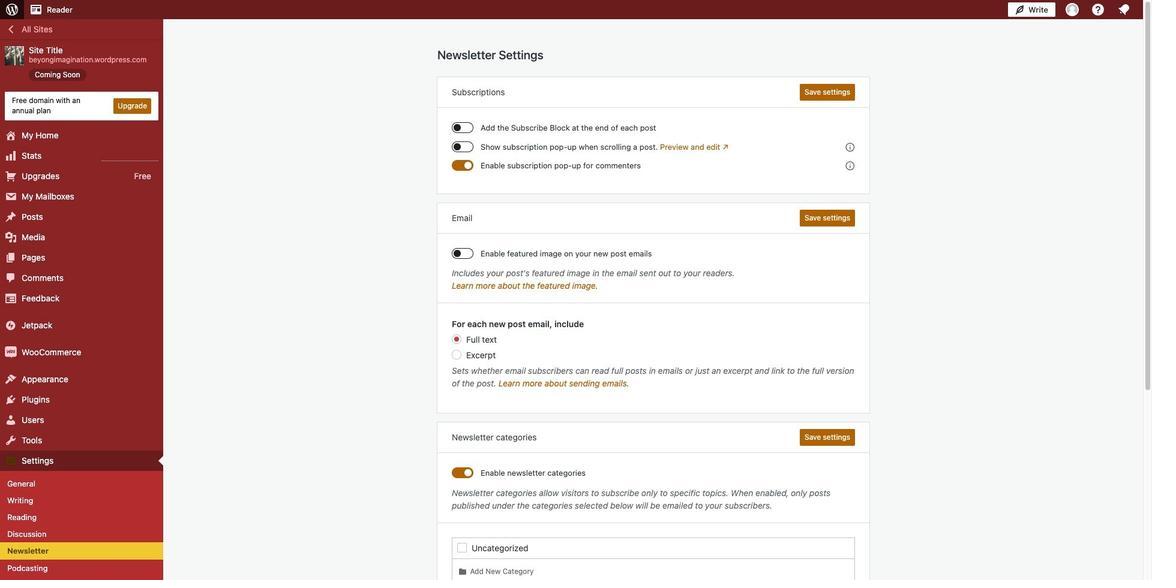 Task type: locate. For each thing, give the bounding box(es) containing it.
img image
[[5, 320, 17, 332], [5, 347, 17, 359]]

manage your notifications image
[[1117, 2, 1131, 17]]

manage your sites image
[[5, 2, 19, 17]]

main content
[[437, 47, 869, 581]]

None checkbox
[[457, 543, 467, 553]]

my profile image
[[1066, 3, 1079, 16]]

0 vertical spatial img image
[[5, 320, 17, 332]]

1 vertical spatial img image
[[5, 347, 17, 359]]

0 vertical spatial more information image
[[844, 141, 855, 152]]

highest hourly views 0 image
[[101, 153, 158, 161]]

more information image
[[844, 141, 855, 152], [844, 160, 855, 171]]

1 vertical spatial more information image
[[844, 160, 855, 171]]

None radio
[[452, 335, 461, 344], [452, 350, 461, 360], [452, 335, 461, 344], [452, 350, 461, 360]]

group
[[452, 318, 855, 390]]



Task type: describe. For each thing, give the bounding box(es) containing it.
2 img image from the top
[[5, 347, 17, 359]]

help image
[[1091, 2, 1105, 17]]

2 more information image from the top
[[844, 160, 855, 171]]

1 more information image from the top
[[844, 141, 855, 152]]

(opens in a new tab) element
[[723, 142, 729, 152]]

1 img image from the top
[[5, 320, 17, 332]]



Task type: vqa. For each thing, say whether or not it's contained in the screenshot.
A blog theme with a bold vaporwave aesthetic. Its nostalgic atmosphere pays homage to the 80s and early 90s. image
no



